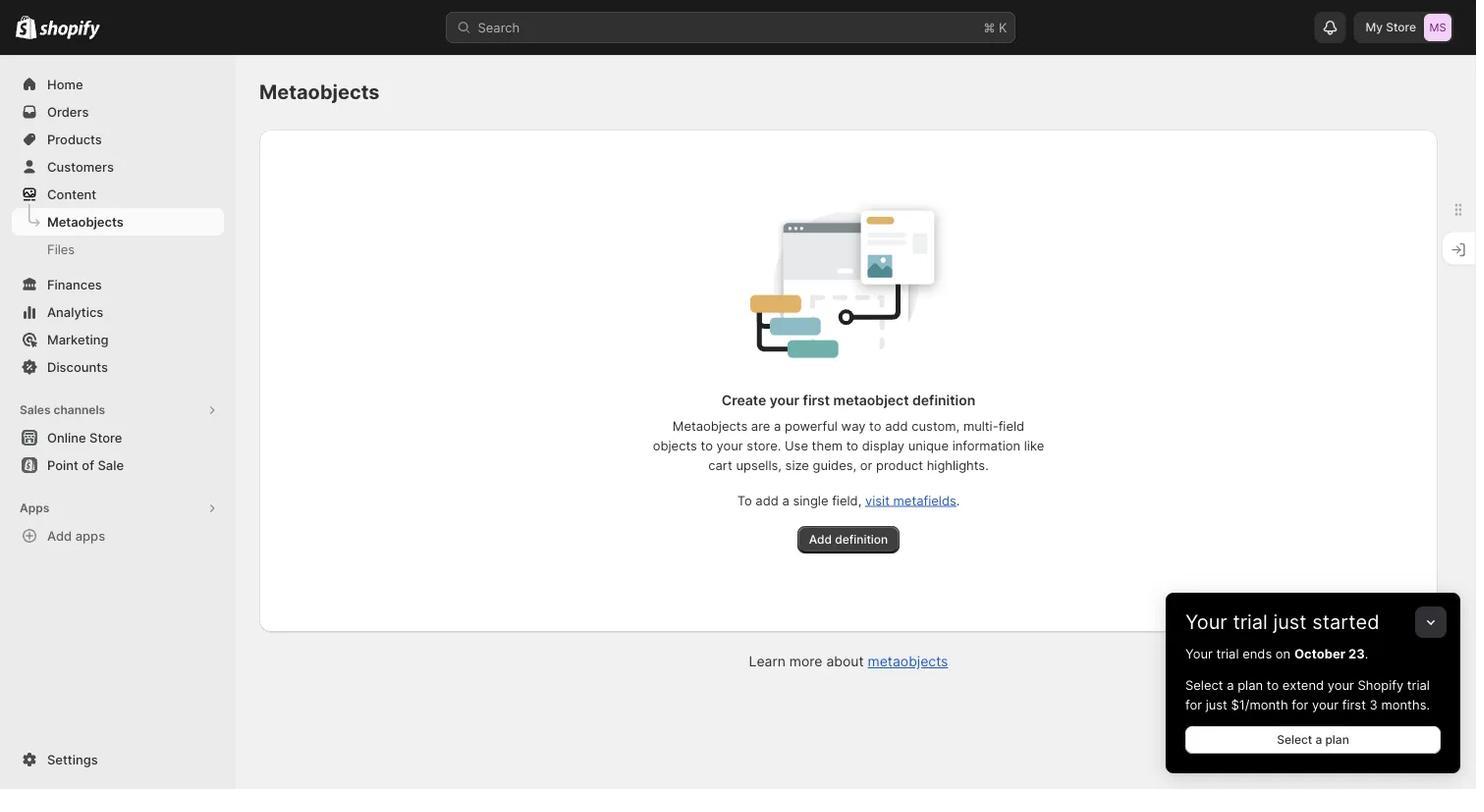 Task type: locate. For each thing, give the bounding box(es) containing it.
settings link
[[12, 746, 224, 774]]

my
[[1366, 20, 1383, 34]]

add up display
[[885, 418, 908, 434]]

to inside select a plan to extend your shopify trial for just $1/month for your first 3 months.
[[1267, 678, 1279, 693]]

add
[[885, 418, 908, 434], [756, 493, 779, 508]]

to
[[737, 493, 752, 508]]

select inside 'select a plan' link
[[1277, 733, 1312, 747]]

store
[[1386, 20, 1416, 34], [89, 430, 122, 445]]

trial up months.
[[1407, 678, 1430, 693]]

apps
[[75, 528, 105, 544]]

your inside "element"
[[1185, 646, 1213, 661]]

create
[[722, 392, 766, 409]]

definition down to add a single field, visit metafields .
[[835, 533, 888, 547]]

add left apps
[[47, 528, 72, 544]]

3
[[1370, 697, 1378, 713]]

0 vertical spatial metaobjects
[[259, 80, 380, 104]]

1 vertical spatial .
[[1365, 646, 1368, 661]]

1 vertical spatial just
[[1206, 697, 1227, 713]]

0 vertical spatial store
[[1386, 20, 1416, 34]]

select a plan to extend your shopify trial for just $1/month for your first 3 months.
[[1185, 678, 1430, 713]]

0 vertical spatial plan
[[1238, 678, 1263, 693]]

0 horizontal spatial select
[[1185, 678, 1223, 693]]

definition
[[912, 392, 976, 409], [835, 533, 888, 547]]

your trial just started element
[[1166, 644, 1460, 774]]

objects
[[653, 438, 697, 453]]

metaobjects
[[259, 80, 380, 104], [47, 214, 123, 229], [673, 418, 748, 434]]

store inside button
[[89, 430, 122, 445]]

online store link
[[12, 424, 224, 452]]

trial inside dropdown button
[[1233, 610, 1268, 634]]

metaobjects inside metaobjects are a powerful way to add custom, multi-field objects to your store. use them to display unique information like cart upsells, size guides, or product highlights.
[[673, 418, 748, 434]]

add inside button
[[47, 528, 72, 544]]

to up $1/month
[[1267, 678, 1279, 693]]

select
[[1185, 678, 1223, 693], [1277, 733, 1312, 747]]

1 horizontal spatial first
[[1342, 697, 1366, 713]]

1 horizontal spatial metaobjects
[[259, 80, 380, 104]]

home link
[[12, 71, 224, 98]]

select down the your trial ends on october 23 .
[[1185, 678, 1223, 693]]

select for select a plan
[[1277, 733, 1312, 747]]

0 horizontal spatial store
[[89, 430, 122, 445]]

add inside metaobjects are a powerful way to add custom, multi-field objects to your store. use them to display unique information like cart upsells, size guides, or product highlights.
[[885, 418, 908, 434]]

1 horizontal spatial .
[[1365, 646, 1368, 661]]

upsells,
[[736, 458, 782, 473]]

2 vertical spatial trial
[[1407, 678, 1430, 693]]

your inside dropdown button
[[1185, 610, 1227, 634]]

just up on
[[1273, 610, 1307, 634]]

content link
[[12, 181, 224, 208]]

2 vertical spatial metaobjects
[[673, 418, 748, 434]]

plan
[[1238, 678, 1263, 693], [1325, 733, 1349, 747]]

1 vertical spatial trial
[[1216, 646, 1239, 661]]

1 horizontal spatial for
[[1292, 697, 1309, 713]]

1 vertical spatial select
[[1277, 733, 1312, 747]]

to
[[869, 418, 881, 434], [701, 438, 713, 453], [846, 438, 859, 453], [1267, 678, 1279, 693]]

0 vertical spatial just
[[1273, 610, 1307, 634]]

0 vertical spatial trial
[[1233, 610, 1268, 634]]

a right are
[[774, 418, 781, 434]]

0 horizontal spatial first
[[803, 392, 830, 409]]

store right my
[[1386, 20, 1416, 34]]

0 horizontal spatial add
[[756, 493, 779, 508]]

1 horizontal spatial add
[[809, 533, 832, 547]]

your down extend
[[1312, 697, 1339, 713]]

0 horizontal spatial .
[[956, 493, 960, 508]]

point of sale button
[[0, 452, 236, 479]]

first left 3
[[1342, 697, 1366, 713]]

my store
[[1366, 20, 1416, 34]]

1 vertical spatial definition
[[835, 533, 888, 547]]

0 vertical spatial select
[[1185, 678, 1223, 693]]

add right the to
[[756, 493, 779, 508]]

channels
[[54, 403, 105, 417]]

1 vertical spatial store
[[89, 430, 122, 445]]

trial inside select a plan to extend your shopify trial for just $1/month for your first 3 months.
[[1407, 678, 1430, 693]]

0 vertical spatial add
[[885, 418, 908, 434]]

store up sale
[[89, 430, 122, 445]]

1 your from the top
[[1185, 610, 1227, 634]]

use
[[785, 438, 808, 453]]

0 horizontal spatial just
[[1206, 697, 1227, 713]]

. down highlights.
[[956, 493, 960, 508]]

your trial just started button
[[1166, 593, 1460, 634]]

just left $1/month
[[1206, 697, 1227, 713]]

to down way
[[846, 438, 859, 453]]

2 your from the top
[[1185, 646, 1213, 661]]

a up $1/month
[[1227, 678, 1234, 693]]

1 horizontal spatial plan
[[1325, 733, 1349, 747]]

0 horizontal spatial plan
[[1238, 678, 1263, 693]]

apps
[[20, 501, 49, 516]]

customers link
[[12, 153, 224, 181]]

your up are
[[770, 392, 800, 409]]

1 horizontal spatial store
[[1386, 20, 1416, 34]]

search
[[478, 20, 520, 35]]

for
[[1185, 697, 1202, 713], [1292, 697, 1309, 713]]

about
[[826, 654, 864, 670]]

1 vertical spatial plan
[[1325, 733, 1349, 747]]

products
[[47, 132, 102, 147]]

powerful
[[785, 418, 838, 434]]

0 vertical spatial definition
[[912, 392, 976, 409]]

trial left ends
[[1216, 646, 1239, 661]]

1 horizontal spatial just
[[1273, 610, 1307, 634]]

1 vertical spatial metaobjects
[[47, 214, 123, 229]]

trial for just
[[1233, 610, 1268, 634]]

or
[[860, 458, 873, 473]]

.
[[956, 493, 960, 508], [1365, 646, 1368, 661]]

a inside select a plan to extend your shopify trial for just $1/month for your first 3 months.
[[1227, 678, 1234, 693]]

point of sale
[[47, 458, 124, 473]]

1 vertical spatial add
[[756, 493, 779, 508]]

definition up the custom,
[[912, 392, 976, 409]]

your
[[1185, 610, 1227, 634], [1185, 646, 1213, 661]]

0 horizontal spatial metaobjects
[[47, 214, 123, 229]]

first
[[803, 392, 830, 409], [1342, 697, 1366, 713]]

select inside select a plan to extend your shopify trial for just $1/month for your first 3 months.
[[1185, 678, 1223, 693]]

of
[[82, 458, 94, 473]]

trial
[[1233, 610, 1268, 634], [1216, 646, 1239, 661], [1407, 678, 1430, 693]]

1 horizontal spatial add
[[885, 418, 908, 434]]

add definition link
[[797, 526, 900, 554]]

0 horizontal spatial add
[[47, 528, 72, 544]]

0 horizontal spatial for
[[1185, 697, 1202, 713]]

online
[[47, 430, 86, 445]]

your up the your trial ends on october 23 .
[[1185, 610, 1227, 634]]

first up powerful on the bottom of the page
[[803, 392, 830, 409]]

plan up $1/month
[[1238, 678, 1263, 693]]

1 vertical spatial first
[[1342, 697, 1366, 713]]

add for add definition
[[809, 533, 832, 547]]

metaobjects link
[[12, 208, 224, 236]]

select down select a plan to extend your shopify trial for just $1/month for your first 3 months.
[[1277, 733, 1312, 747]]

marketing
[[47, 332, 109, 347]]

orders
[[47, 104, 89, 119]]

learn more about metaobjects
[[749, 654, 948, 670]]

add down single on the bottom of the page
[[809, 533, 832, 547]]

sales channels button
[[12, 397, 224, 424]]

. up shopify
[[1365, 646, 1368, 661]]

0 horizontal spatial definition
[[835, 533, 888, 547]]

for left $1/month
[[1185, 697, 1202, 713]]

your up cart
[[717, 438, 743, 453]]

add apps button
[[12, 523, 224, 550]]

0 vertical spatial your
[[1185, 610, 1227, 634]]

1 horizontal spatial select
[[1277, 733, 1312, 747]]

your left ends
[[1185, 646, 1213, 661]]

1 vertical spatial your
[[1185, 646, 1213, 661]]

plan down select a plan to extend your shopify trial for just $1/month for your first 3 months.
[[1325, 733, 1349, 747]]

custom,
[[912, 418, 960, 434]]

trial for ends
[[1216, 646, 1239, 661]]

ends
[[1243, 646, 1272, 661]]

trial up ends
[[1233, 610, 1268, 634]]

2 for from the left
[[1292, 697, 1309, 713]]

a left single on the bottom of the page
[[782, 493, 789, 508]]

0 vertical spatial .
[[956, 493, 960, 508]]

metaobjects link
[[868, 654, 948, 670]]

for down extend
[[1292, 697, 1309, 713]]

plan inside select a plan to extend your shopify trial for just $1/month for your first 3 months.
[[1238, 678, 1263, 693]]

a inside metaobjects are a powerful way to add custom, multi-field objects to your store. use them to display unique information like cart upsells, size guides, or product highlights.
[[774, 418, 781, 434]]

discounts link
[[12, 354, 224, 381]]

select a plan link
[[1185, 727, 1441, 754]]

months.
[[1381, 697, 1430, 713]]

online store button
[[0, 424, 236, 452]]

2 horizontal spatial metaobjects
[[673, 418, 748, 434]]

unique
[[908, 438, 949, 453]]

23
[[1348, 646, 1365, 661]]

metaobjects
[[868, 654, 948, 670]]

⌘
[[984, 20, 995, 35]]



Task type: vqa. For each thing, say whether or not it's contained in the screenshot.
left just
yes



Task type: describe. For each thing, give the bounding box(es) containing it.
to up display
[[869, 418, 881, 434]]

size
[[785, 458, 809, 473]]

shopify image
[[16, 15, 37, 39]]

create your first metaobject definition
[[722, 392, 976, 409]]

like
[[1024, 438, 1044, 453]]

guides,
[[813, 458, 857, 473]]

metafields
[[893, 493, 956, 508]]

select for select a plan to extend your shopify trial for just $1/month for your first 3 months.
[[1185, 678, 1223, 693]]

extend
[[1282, 678, 1324, 693]]

single
[[793, 493, 828, 508]]

discounts
[[47, 359, 108, 375]]

files
[[47, 242, 75, 257]]

metaobjects are a powerful way to add custom, multi-field objects to your store. use them to display unique information like cart upsells, size guides, or product highlights.
[[653, 418, 1044, 473]]

orders link
[[12, 98, 224, 126]]

metaobject
[[833, 392, 909, 409]]

1 for from the left
[[1185, 697, 1202, 713]]

field,
[[832, 493, 862, 508]]

plan for select a plan
[[1325, 733, 1349, 747]]

home
[[47, 77, 83, 92]]

information
[[952, 438, 1021, 453]]

field
[[998, 418, 1025, 434]]

are
[[751, 418, 770, 434]]

point of sale link
[[12, 452, 224, 479]]

on
[[1276, 646, 1291, 661]]

analytics link
[[12, 299, 224, 326]]

point
[[47, 458, 78, 473]]

a down select a plan to extend your shopify trial for just $1/month for your first 3 months.
[[1316, 733, 1322, 747]]

cart
[[708, 458, 733, 473]]

shopify
[[1358, 678, 1404, 693]]

add definition
[[809, 533, 888, 547]]

products link
[[12, 126, 224, 153]]

your inside metaobjects are a powerful way to add custom, multi-field objects to your store. use them to display unique information like cart upsells, size guides, or product highlights.
[[717, 438, 743, 453]]

learn
[[749, 654, 786, 670]]

way
[[841, 418, 866, 434]]

⌘ k
[[984, 20, 1007, 35]]

0 vertical spatial first
[[803, 392, 830, 409]]

. inside your trial just started "element"
[[1365, 646, 1368, 661]]

sale
[[98, 458, 124, 473]]

multi-
[[963, 418, 998, 434]]

add for add apps
[[47, 528, 72, 544]]

them
[[812, 438, 843, 453]]

select a plan
[[1277, 733, 1349, 747]]

store for online store
[[89, 430, 122, 445]]

finances
[[47, 277, 102, 292]]

display
[[862, 438, 905, 453]]

your trial just started
[[1185, 610, 1379, 634]]

analytics
[[47, 304, 103, 320]]

more
[[789, 654, 823, 670]]

k
[[999, 20, 1007, 35]]

visit metafields link
[[865, 493, 956, 508]]

just inside select a plan to extend your shopify trial for just $1/month for your first 3 months.
[[1206, 697, 1227, 713]]

store.
[[747, 438, 781, 453]]

marketing link
[[12, 326, 224, 354]]

settings
[[47, 752, 98, 768]]

your for your trial just started
[[1185, 610, 1227, 634]]

started
[[1312, 610, 1379, 634]]

sales channels
[[20, 403, 105, 417]]

product
[[876, 458, 923, 473]]

to add a single field, visit metafields .
[[737, 493, 960, 508]]

october
[[1294, 646, 1346, 661]]

just inside dropdown button
[[1273, 610, 1307, 634]]

shopify image
[[40, 20, 100, 40]]

files link
[[12, 236, 224, 263]]

customers
[[47, 159, 114, 174]]

finances link
[[12, 271, 224, 299]]

store for my store
[[1386, 20, 1416, 34]]

to up cart
[[701, 438, 713, 453]]

content
[[47, 187, 96, 202]]

your down 23 on the right bottom of the page
[[1328, 678, 1354, 693]]

highlights.
[[927, 458, 989, 473]]

visit
[[865, 493, 890, 508]]

your for your trial ends on october 23 .
[[1185, 646, 1213, 661]]

add apps
[[47, 528, 105, 544]]

my store image
[[1424, 14, 1452, 41]]

sales
[[20, 403, 51, 417]]

1 horizontal spatial definition
[[912, 392, 976, 409]]

online store
[[47, 430, 122, 445]]

your trial ends on october 23 .
[[1185, 646, 1368, 661]]

first inside select a plan to extend your shopify trial for just $1/month for your first 3 months.
[[1342, 697, 1366, 713]]

definition inside add definition link
[[835, 533, 888, 547]]

$1/month
[[1231, 697, 1288, 713]]

plan for select a plan to extend your shopify trial for just $1/month for your first 3 months.
[[1238, 678, 1263, 693]]

apps button
[[12, 495, 224, 523]]



